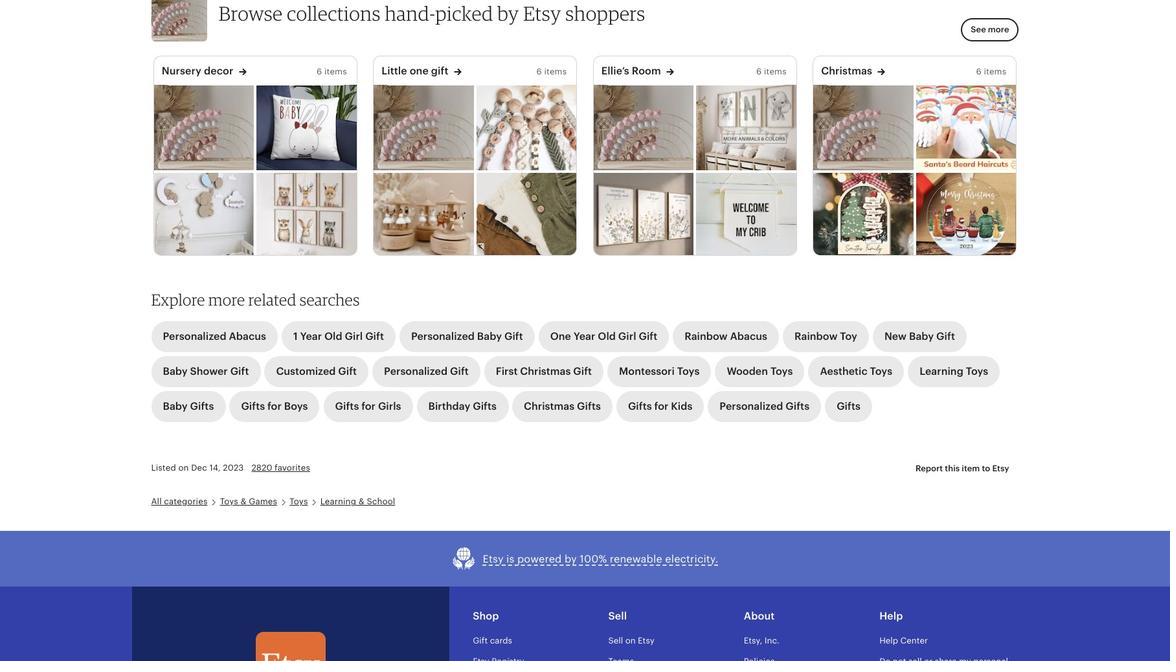Task type: locate. For each thing, give the bounding box(es) containing it.
one year old girl gift
[[551, 330, 658, 343]]

2 6 items from the left
[[537, 67, 567, 77]]

old right one
[[598, 330, 616, 343]]

1 sell from the top
[[609, 610, 627, 623]]

dec
[[191, 463, 207, 473]]

3 items from the left
[[764, 67, 787, 77]]

14,
[[210, 463, 221, 473]]

baby girl corduroy bodysuits | fall pumpkin patch photoshoot baby outfit | long sleeve vintage boho rompers | autumn tones clothes for girls image
[[477, 173, 577, 258]]

old for one
[[598, 330, 616, 343]]

2 rainbow from the left
[[795, 330, 838, 343]]

gift down '1 year old girl gift' link
[[338, 365, 357, 378]]

personalized gift
[[384, 365, 469, 378]]

0 vertical spatial by
[[498, 1, 519, 25]]

0 vertical spatial on
[[178, 463, 189, 473]]

2 med. personalized abacus, wooden nursery, montessori, counting tool, rainbow abacus, custom abacus, new baby gift, ev&potique, evandpotique image from the left
[[374, 85, 474, 170]]

year right the '1' at left
[[300, 330, 322, 343]]

0 vertical spatial learning
[[920, 365, 964, 378]]

0 horizontal spatial old
[[325, 330, 343, 343]]

year for 1
[[300, 330, 322, 343]]

explore
[[151, 290, 205, 310]]

one
[[551, 330, 571, 343]]

toys
[[678, 365, 700, 378], [771, 365, 793, 378], [870, 365, 893, 378], [966, 365, 989, 378], [220, 497, 238, 507], [290, 497, 308, 507]]

welcome to my crib banner art - nursery wall - baby crib - nursery decor inspo - shared nursery decor - above the crib decor - nursery idea image
[[697, 173, 797, 258]]

for left girls
[[362, 400, 376, 413]]

more inside see more "link"
[[989, 25, 1010, 34]]

gifts left gifts link
[[786, 400, 810, 413]]

2 gifts from the left
[[241, 400, 265, 413]]

6 items up set of 3 jungle animal nursery decor wall art print| personalized name| safari nursery decor| lion, elephant, giraffe| child kids printable image
[[757, 67, 787, 77]]

0 vertical spatial sell
[[609, 610, 627, 623]]

1 girl from the left
[[345, 330, 363, 343]]

rainbow up "wooden"
[[685, 330, 728, 343]]

6 up welcome baby pillow / kids pillow / baby shower gift  /  nursery pillow   /  throw pillow / baby room pillow  / pillow for home decor image
[[317, 67, 322, 77]]

montessori
[[619, 365, 675, 378]]

gifts down the aesthetic on the right
[[837, 400, 861, 413]]

browse collections hand-picked by etsy shoppers
[[219, 1, 646, 25]]

personalized for personalized gift
[[384, 365, 448, 378]]

& left games
[[241, 497, 247, 507]]

0 horizontal spatial abacus
[[229, 330, 266, 343]]

more up personalized abacus
[[208, 290, 245, 310]]

first christmas gift
[[496, 365, 592, 378]]

&
[[241, 497, 247, 507], [359, 497, 365, 507]]

1 6 from the left
[[317, 67, 322, 77]]

to
[[983, 464, 991, 474]]

gifts right birthday
[[473, 400, 497, 413]]

1 items from the left
[[325, 67, 347, 77]]

cards
[[490, 636, 512, 646]]

personalized
[[163, 330, 227, 343], [411, 330, 475, 343], [384, 365, 448, 378], [720, 400, 784, 413]]

items up set of 3 jungle animal nursery decor wall art print| personalized name| safari nursery decor| lion, elephant, giraffe| child kids printable image
[[764, 67, 787, 77]]

personalised musical carousel wooden - custom heirloom music box - engraved keepsake gift - baby shower - new mom - baby girl - baby boy image
[[374, 173, 474, 258]]

help center
[[880, 636, 928, 646]]

items for decor
[[325, 67, 347, 77]]

baby gifts
[[163, 400, 214, 413]]

sell
[[609, 610, 627, 623], [609, 636, 623, 646]]

little one gift
[[382, 65, 449, 77]]

0 horizontal spatial learning
[[320, 497, 356, 507]]

new baby gift link
[[873, 321, 967, 352]]

6 for room
[[757, 67, 762, 77]]

4 gifts from the left
[[473, 400, 497, 413]]

family christmas ornament, personalized family ornament, family ornament 2023, christmas ornament, family tree ornament, gift for family image
[[814, 173, 914, 258]]

toys for wooden toys
[[771, 365, 793, 378]]

toys inside the aesthetic toys link
[[870, 365, 893, 378]]

girl up montessori
[[619, 330, 637, 343]]

learning for learning toys
[[920, 365, 964, 378]]

montessori toys link
[[608, 356, 712, 387]]

first
[[496, 365, 518, 378]]

for left the kids
[[655, 400, 669, 413]]

help for help
[[880, 610, 903, 623]]

abacus
[[229, 330, 266, 343], [731, 330, 768, 343]]

gift cards
[[473, 636, 512, 646]]

& left school
[[359, 497, 365, 507]]

gifts left boys
[[241, 400, 265, 413]]

boho nursery wall art, wildflower nursery decor, floral nursery, girl nursery decor, vintage flower nursery, bible verse, christian wall art image
[[594, 173, 694, 258]]

2 help from the top
[[880, 636, 899, 646]]

2 sell from the top
[[609, 636, 623, 646]]

1 horizontal spatial more
[[989, 25, 1010, 34]]

learning inside learning toys link
[[920, 365, 964, 378]]

0 horizontal spatial more
[[208, 290, 245, 310]]

1 horizontal spatial on
[[626, 636, 636, 646]]

year for one
[[574, 330, 596, 343]]

abacus down explore more related searches
[[229, 330, 266, 343]]

1 year from the left
[[300, 330, 322, 343]]

gifts for kids link
[[617, 391, 704, 422]]

rainbow left toy
[[795, 330, 838, 343]]

1 & from the left
[[241, 497, 247, 507]]

listed
[[151, 463, 176, 473]]

1 vertical spatial learning
[[320, 497, 356, 507]]

6 up set of 3 jungle animal nursery decor wall art print| personalized name| safari nursery decor| lion, elephant, giraffe| child kids printable image
[[757, 67, 762, 77]]

shop
[[473, 610, 499, 623]]

0 horizontal spatial for
[[268, 400, 282, 413]]

1 med. personalized abacus, wooden nursery, montessori, counting tool, rainbow abacus, custom abacus, new baby gift, ev&potique, evandpotique image from the left
[[154, 85, 254, 170]]

6 items up personalized pacifier clip, macrame baby, heirloom, baby shower gift, new baby gift, unique baby gift, baby girl, baby boy, baby stocking image
[[537, 67, 567, 77]]

med. personalized abacus, wooden nursery, montessori, counting tool, rainbow abacus, custom abacus, new baby gift, ev&potique, evandpotique image
[[154, 85, 254, 170], [374, 85, 474, 170], [594, 85, 694, 170], [814, 85, 914, 170]]

gift up "birthday gifts"
[[450, 365, 469, 378]]

aesthetic
[[821, 365, 868, 378]]

0 horizontal spatial girl
[[345, 330, 363, 343]]

little
[[382, 65, 407, 77]]

1 horizontal spatial rainbow
[[795, 330, 838, 343]]

items left ellie's
[[545, 67, 567, 77]]

baby shower gift link
[[151, 356, 261, 387]]

christmas
[[822, 65, 873, 77], [520, 365, 571, 378], [524, 400, 575, 413]]

gifts down baby shower gift link
[[190, 400, 214, 413]]

gift up montessori
[[639, 330, 658, 343]]

on for sell
[[626, 636, 636, 646]]

girl for 1 year old girl gift
[[345, 330, 363, 343]]

help
[[880, 610, 903, 623], [880, 636, 899, 646]]

med. personalized abacus, wooden nursery, montessori, counting tool, rainbow abacus, custom abacus, new baby gift, ev&potique, evandpotique image for decor
[[154, 85, 254, 170]]

0 vertical spatial christmas
[[822, 65, 873, 77]]

1 old from the left
[[325, 330, 343, 343]]

1 horizontal spatial &
[[359, 497, 365, 507]]

searches
[[300, 290, 360, 310]]

1 help from the top
[[880, 610, 903, 623]]

personalized up baby shower gift
[[163, 330, 227, 343]]

items down "collections"
[[325, 67, 347, 77]]

rainbow for rainbow abacus
[[685, 330, 728, 343]]

personalized for personalized baby gift
[[411, 330, 475, 343]]

more right see
[[989, 25, 1010, 34]]

help for help center
[[880, 636, 899, 646]]

2 horizontal spatial for
[[655, 400, 669, 413]]

1 vertical spatial on
[[626, 636, 636, 646]]

2 vertical spatial christmas
[[524, 400, 575, 413]]

personalized down "wooden"
[[720, 400, 784, 413]]

1 6 items from the left
[[317, 67, 347, 77]]

year right one
[[574, 330, 596, 343]]

toys for learning toys
[[966, 365, 989, 378]]

for left boys
[[268, 400, 282, 413]]

1 horizontal spatial learning
[[920, 365, 964, 378]]

baby
[[477, 330, 502, 343], [910, 330, 934, 343], [163, 365, 188, 378], [163, 400, 188, 413]]

1 horizontal spatial abacus
[[731, 330, 768, 343]]

explore more related searches
[[151, 290, 360, 310]]

0 horizontal spatial by
[[498, 1, 519, 25]]

6 up personalized pacifier clip, macrame baby, heirloom, baby shower gift, new baby gift, unique baby gift, baby girl, baby boy, baby stocking image
[[537, 67, 542, 77]]

items for one
[[545, 67, 567, 77]]

1 horizontal spatial girl
[[619, 330, 637, 343]]

1 abacus from the left
[[229, 330, 266, 343]]

gift
[[365, 330, 384, 343], [505, 330, 523, 343], [639, 330, 658, 343], [937, 330, 956, 343], [230, 365, 249, 378], [338, 365, 357, 378], [450, 365, 469, 378], [574, 365, 592, 378], [473, 636, 488, 646]]

toys inside wooden toys link
[[771, 365, 793, 378]]

baby shower gift
[[163, 365, 249, 378]]

old
[[325, 330, 343, 343], [598, 330, 616, 343]]

personalized abacus link
[[151, 321, 278, 352]]

by left the 100% at the bottom of the page
[[565, 553, 577, 565]]

2 items from the left
[[545, 67, 567, 77]]

one
[[410, 65, 429, 77]]

gift up first
[[505, 330, 523, 343]]

0 horizontal spatial &
[[241, 497, 247, 507]]

6 down see
[[977, 67, 982, 77]]

personalized baby gift
[[411, 330, 523, 343]]

0 horizontal spatial year
[[300, 330, 322, 343]]

christmas for christmas
[[822, 65, 873, 77]]

customized
[[276, 365, 336, 378]]

personalized baby gift link
[[400, 321, 535, 352]]

inc.
[[765, 636, 780, 646]]

personalized up girls
[[384, 365, 448, 378]]

learning & school link
[[320, 497, 396, 507]]

center
[[901, 636, 928, 646]]

gifts left girls
[[335, 400, 359, 413]]

girl down searches
[[345, 330, 363, 343]]

gift left cards
[[473, 636, 488, 646]]

3 for from the left
[[655, 400, 669, 413]]

3 6 items from the left
[[757, 67, 787, 77]]

3 6 from the left
[[757, 67, 762, 77]]

6 items down "collections"
[[317, 67, 347, 77]]

1 horizontal spatial for
[[362, 400, 376, 413]]

0 vertical spatial more
[[989, 25, 1010, 34]]

2 6 from the left
[[537, 67, 542, 77]]

by right picked
[[498, 1, 519, 25]]

1 vertical spatial help
[[880, 636, 899, 646]]

1 vertical spatial by
[[565, 553, 577, 565]]

personalized abacus
[[163, 330, 266, 343]]

set of 4 nursery lighting, baby room lamp, elephant lamp, cloud lamp, kids wall lamp, elephant nursery decor, nursery lamp, custom baby gift image
[[154, 173, 254, 258]]

see more
[[971, 25, 1010, 34]]

2 for from the left
[[362, 400, 376, 413]]

items down see more "link" on the right top of the page
[[984, 67, 1007, 77]]

learning down new baby gift link at the right
[[920, 365, 964, 378]]

0 vertical spatial help
[[880, 610, 903, 623]]

2 & from the left
[[359, 497, 365, 507]]

1 rainbow from the left
[[685, 330, 728, 343]]

abacus for rainbow abacus
[[731, 330, 768, 343]]

1 horizontal spatial year
[[574, 330, 596, 343]]

christmas gifts
[[524, 400, 601, 413]]

help up the help center
[[880, 610, 903, 623]]

6 items down see more "link" on the right top of the page
[[977, 67, 1007, 77]]

collections
[[287, 1, 381, 25]]

1 vertical spatial more
[[208, 290, 245, 310]]

1 horizontal spatial old
[[598, 330, 616, 343]]

2 old from the left
[[598, 330, 616, 343]]

more for explore
[[208, 290, 245, 310]]

2 abacus from the left
[[731, 330, 768, 343]]

abacus up "wooden"
[[731, 330, 768, 343]]

learning right toys link
[[320, 497, 356, 507]]

1 for from the left
[[268, 400, 282, 413]]

wooden toys
[[727, 365, 793, 378]]

is
[[507, 553, 515, 565]]

learning
[[920, 365, 964, 378], [320, 497, 356, 507]]

0 horizontal spatial on
[[178, 463, 189, 473]]

2 year from the left
[[574, 330, 596, 343]]

gifts down first christmas gift link in the bottom of the page
[[577, 400, 601, 413]]

toys inside montessori toys link
[[678, 365, 700, 378]]

7 gifts from the left
[[786, 400, 810, 413]]

baby right new
[[910, 330, 934, 343]]

3 med. personalized abacus, wooden nursery, montessori, counting tool, rainbow abacus, custom abacus, new baby gift, ev&potique, evandpotique image from the left
[[594, 85, 694, 170]]

2 girl from the left
[[619, 330, 637, 343]]

0 horizontal spatial rainbow
[[685, 330, 728, 343]]

help left center
[[880, 636, 899, 646]]

1 vertical spatial sell
[[609, 636, 623, 646]]

more for see
[[989, 25, 1010, 34]]

old down searches
[[325, 330, 343, 343]]

1 horizontal spatial by
[[565, 553, 577, 565]]

girl for one year old girl gift
[[619, 330, 637, 343]]

6 items
[[317, 67, 347, 77], [537, 67, 567, 77], [757, 67, 787, 77], [977, 67, 1007, 77]]

toys inside learning toys link
[[966, 365, 989, 378]]

more
[[989, 25, 1010, 34], [208, 290, 245, 310]]

rainbow toy link
[[783, 321, 869, 352]]

new
[[885, 330, 907, 343]]

etsy inside "button"
[[483, 553, 504, 565]]

2820 favorites
[[252, 463, 310, 473]]

gifts down montessori
[[628, 400, 652, 413]]

christmas gifts link
[[513, 391, 613, 422]]

personalized gifts
[[720, 400, 810, 413]]

gifts for boys
[[241, 400, 308, 413]]

personalized up personalized gift
[[411, 330, 475, 343]]



Task type: vqa. For each thing, say whether or not it's contained in the screenshot.
SELL ON ETSY
yes



Task type: describe. For each thing, give the bounding box(es) containing it.
one year old girl gift link
[[539, 321, 669, 352]]

6 for decor
[[317, 67, 322, 77]]

on for listed
[[178, 463, 189, 473]]

report
[[916, 464, 943, 474]]

help center link
[[880, 636, 928, 646]]

etsy, inc. link
[[744, 636, 780, 646]]

ellie's room
[[602, 65, 661, 77]]

for for kids
[[655, 400, 669, 413]]

electricity.
[[666, 553, 719, 565]]

santa's beard cutting activity. christmas scissor skills printable worksheets. winter preschool pre-k kindergarten fine motor skill practice image
[[917, 85, 1017, 170]]

christmas for christmas gifts
[[524, 400, 575, 413]]

personalized family and pet ornament, custom family christmas ornament with pets, xmas family keepsake ornament, christmas decor, noel decor image
[[917, 173, 1017, 258]]

sell for sell on etsy
[[609, 636, 623, 646]]

rainbow abacus
[[685, 330, 768, 343]]

picked
[[436, 1, 493, 25]]

old for 1
[[325, 330, 343, 343]]

customized gift
[[276, 365, 357, 378]]

baby down baby shower gift link
[[163, 400, 188, 413]]

renewable
[[610, 553, 663, 565]]

4 6 from the left
[[977, 67, 982, 77]]

med. personalized abacus, wooden nursery, montessori, counting tool, rainbow abacus, custom abacus, new baby gift, ev&potique, evandpotique image for one
[[374, 85, 474, 170]]

baby up first
[[477, 330, 502, 343]]

baby gifts link
[[151, 391, 226, 422]]

6 items for room
[[757, 67, 787, 77]]

nursery
[[162, 65, 202, 77]]

learning & school
[[320, 497, 396, 507]]

set of 3 jungle animal nursery decor wall art print| personalized name| safari nursery decor| lion, elephant, giraffe| child kids printable image
[[697, 85, 797, 170]]

about
[[744, 610, 775, 623]]

8 gifts from the left
[[837, 400, 861, 413]]

boys
[[284, 400, 308, 413]]

2820
[[252, 463, 272, 473]]

kids
[[671, 400, 693, 413]]

powered
[[518, 553, 562, 565]]

etsy is powered by 100% renewable electricity.
[[483, 553, 719, 565]]

room
[[632, 65, 661, 77]]

birthday
[[429, 400, 471, 413]]

5 gifts from the left
[[577, 400, 601, 413]]

learning toys link
[[908, 356, 1001, 387]]

toys for aesthetic toys
[[870, 365, 893, 378]]

wooden toys link
[[716, 356, 805, 387]]

listed on dec 14, 2023
[[151, 463, 244, 473]]

hand-
[[385, 1, 436, 25]]

see
[[971, 25, 987, 34]]

new baby gift
[[885, 330, 956, 343]]

gift up christmas gifts
[[574, 365, 592, 378]]

sell for sell
[[609, 610, 627, 623]]

personalized pacifier clip, macrame baby, heirloom, baby shower gift, new baby gift, unique baby gift, baby girl, baby boy, baby stocking image
[[477, 85, 577, 170]]

items for room
[[764, 67, 787, 77]]

customized gift link
[[265, 356, 369, 387]]

rainbow for rainbow toy
[[795, 330, 838, 343]]

first christmas gift link
[[485, 356, 604, 387]]

6 gifts from the left
[[628, 400, 652, 413]]

gift up learning toys
[[937, 330, 956, 343]]

abacus for personalized abacus
[[229, 330, 266, 343]]

med. personalized abacus, wooden nursery, montessori, counting tool, rainbow abacus, custom abacus, new baby gift, ev&potique, evandpotique image for room
[[594, 85, 694, 170]]

report this item to etsy button
[[906, 457, 1019, 481]]

6 items for decor
[[317, 67, 347, 77]]

gifts for kids
[[628, 400, 693, 413]]

decor
[[204, 65, 234, 77]]

ellie's
[[602, 65, 630, 77]]

gift
[[431, 65, 449, 77]]

gift cards link
[[473, 636, 512, 646]]

report this item to etsy
[[916, 464, 1010, 474]]

wooden
[[727, 365, 768, 378]]

etsy inside 'button'
[[993, 464, 1010, 474]]

school
[[367, 497, 396, 507]]

toys link
[[290, 497, 308, 507]]

birthday gifts
[[429, 400, 497, 413]]

1
[[293, 330, 298, 343]]

1 year old girl gift
[[293, 330, 384, 343]]

personalized for personalized gifts
[[720, 400, 784, 413]]

categories
[[164, 497, 208, 507]]

etsy, inc.
[[744, 636, 780, 646]]

gifts for girls
[[335, 400, 401, 413]]

gifts for girls link
[[324, 391, 413, 422]]

& for learning
[[359, 497, 365, 507]]

gift right shower
[[230, 365, 249, 378]]

4 6 items from the left
[[977, 67, 1007, 77]]

rainbow toy
[[795, 330, 858, 343]]

sell on etsy link
[[609, 636, 655, 646]]

1 gifts from the left
[[190, 400, 214, 413]]

etsy is powered by 100% renewable electricity. button
[[452, 547, 719, 572]]

montessori toys
[[619, 365, 700, 378]]

6 items for one
[[537, 67, 567, 77]]

2820 favorites link
[[252, 463, 310, 473]]

3 gifts from the left
[[335, 400, 359, 413]]

favorites
[[275, 463, 310, 473]]

gift up personalized gift link
[[365, 330, 384, 343]]

4 med. personalized abacus, wooden nursery, montessori, counting tool, rainbow abacus, custom abacus, new baby gift, ev&potique, evandpotique image from the left
[[814, 85, 914, 170]]

toys & games link
[[220, 497, 277, 507]]

all categories
[[151, 497, 208, 507]]

baby left shower
[[163, 365, 188, 378]]

toy
[[841, 330, 858, 343]]

nursery decor
[[162, 65, 234, 77]]

personalized gift link
[[373, 356, 481, 387]]

learning toys
[[920, 365, 989, 378]]

aesthetic toys
[[821, 365, 893, 378]]

for for girls
[[362, 400, 376, 413]]

games
[[249, 497, 277, 507]]

welcome baby pillow / kids pillow / baby shower gift  /  nursery pillow   /  throw pillow / baby room pillow  / pillow for home decor image
[[257, 85, 357, 170]]

6 for one
[[537, 67, 542, 77]]

woodland nursery prints baby room decor, woodland nursery wall art gift, woodland baby animal prints kids room decor - choose your animals image
[[257, 173, 357, 258]]

toys for montessori toys
[[678, 365, 700, 378]]

gifts link
[[826, 391, 873, 422]]

& for toys
[[241, 497, 247, 507]]

learning for learning & school
[[320, 497, 356, 507]]

sell on etsy
[[609, 636, 655, 646]]

1 vertical spatial christmas
[[520, 365, 571, 378]]

personalized for personalized abacus
[[163, 330, 227, 343]]

shower
[[190, 365, 228, 378]]

rainbow abacus link
[[673, 321, 779, 352]]

all categories link
[[151, 497, 208, 507]]

for for boys
[[268, 400, 282, 413]]

see more link
[[962, 18, 1019, 42]]

this
[[946, 464, 960, 474]]

by inside "button"
[[565, 553, 577, 565]]

4 items from the left
[[984, 67, 1007, 77]]

birthday gifts link
[[417, 391, 509, 422]]

aesthetic toys link
[[809, 356, 905, 387]]

shoppers
[[566, 1, 646, 25]]



